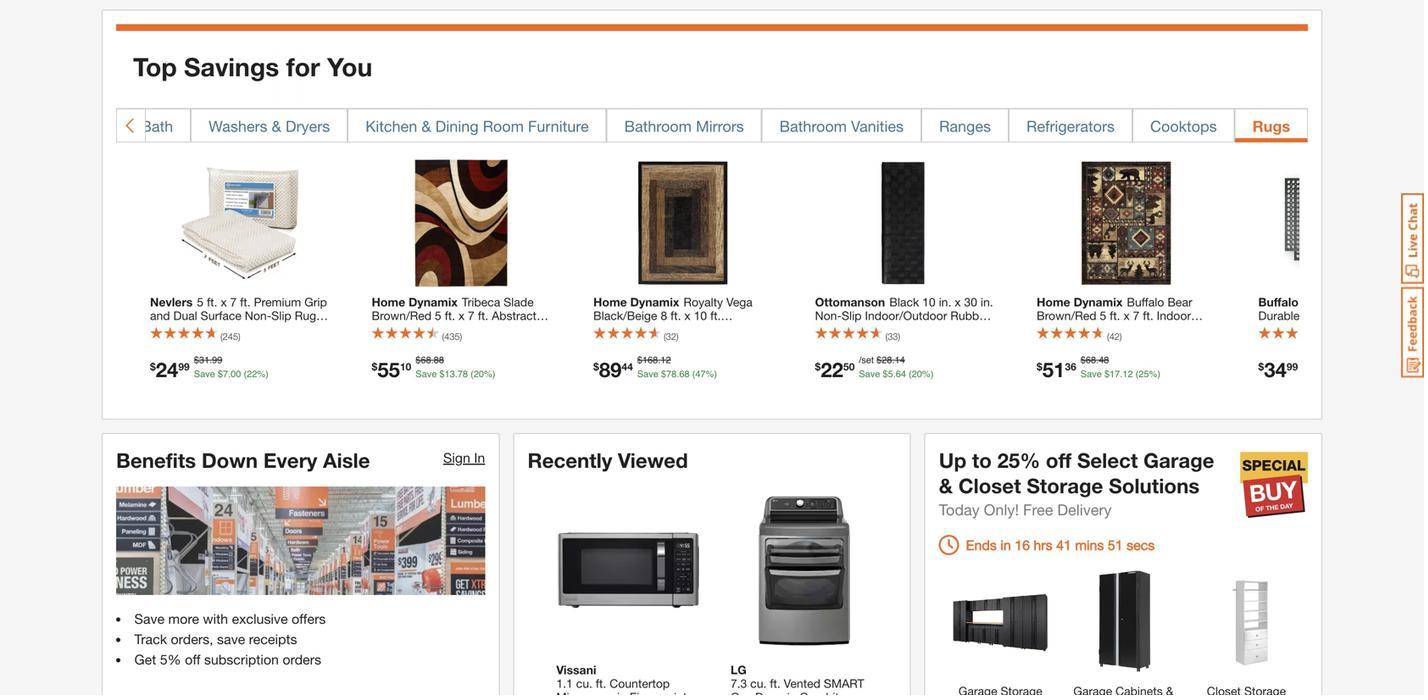 Task type: describe. For each thing, give the bounding box(es) containing it.
save inside $ 22 50 /set $ 28 . 14 save $ 5 . 64 ( 20 %)
[[859, 369, 881, 380]]

in inside lg 7.3 cu. ft. vented smart gas dryer in graphit
[[787, 690, 797, 695]]

grip
[[305, 295, 327, 309]]

up
[[939, 448, 967, 472]]

ottomanson
[[815, 295, 886, 309]]

%) inside $ 22 50 /set $ 28 . 14 save $ 5 . 64 ( 20 %)
[[923, 369, 934, 380]]

( inside $ 22 50 /set $ 28 . 14 save $ 5 . 64 ( 20 %)
[[909, 369, 912, 380]]

top savings for you
[[133, 52, 373, 82]]

7 inside 5 ft. x 7 ft. premium grip and dual surface non-slip rug pad
[[230, 295, 237, 309]]

64
[[896, 369, 906, 380]]

dynamix for 55
[[409, 295, 458, 309]]

nevlers
[[150, 295, 193, 309]]

7 inside buffalo bear brown/red 5 ft. x 7 ft. indoor area rug
[[1133, 309, 1140, 323]]

tread
[[843, 322, 872, 336]]

32
[[666, 331, 677, 342]]

44
[[622, 361, 633, 373]]

$ 24 99 $ 31 . 99 save $ 7 . 00 ( 22 %)
[[150, 355, 269, 382]]

countertop
[[610, 677, 670, 691]]

vented
[[784, 677, 821, 691]]

subscription
[[204, 652, 279, 668]]

storage
[[1027, 474, 1104, 498]]

/set
[[859, 355, 874, 366]]

rugs
[[1253, 117, 1291, 135]]

buffalo tools
[[1259, 295, 1332, 309]]

00
[[231, 369, 241, 380]]

) for 55
[[460, 331, 462, 342]]

you
[[327, 52, 373, 82]]

rug for 89
[[680, 322, 701, 336]]

up to 25% off select garage & closet storage solutions today only! free delivery
[[939, 448, 1215, 519]]

gas
[[731, 690, 752, 695]]

ft. inside lg 7.3 cu. ft. vented smart gas dryer in graphit
[[770, 677, 781, 691]]

receipts
[[249, 631, 297, 647]]

dynamix for 89
[[631, 295, 680, 309]]

home for 89
[[594, 295, 627, 309]]

top
[[133, 52, 177, 82]]

rug for 55
[[399, 322, 421, 336]]

tribeca
[[462, 295, 501, 309]]

royalty vega black/beige 8 ft. x 10 ft. geometric area rug
[[594, 295, 753, 336]]

245
[[223, 331, 238, 342]]

47
[[696, 369, 706, 380]]

vanities
[[851, 117, 904, 135]]

28
[[882, 355, 892, 366]]

sign
[[443, 450, 471, 466]]

home dynamix for 89
[[594, 295, 680, 309]]

89
[[599, 358, 622, 382]]

22 inside $ 22 50 /set $ 28 . 14 save $ 5 . 64 ( 20 %)
[[821, 358, 844, 382]]

home for 51
[[1037, 295, 1071, 309]]

indoor/outdoor
[[865, 309, 948, 323]]

benefits down every aisle
[[116, 448, 370, 472]]

5 ft. x 7 ft. premium grip and dual surface non-slip rug pad image
[[176, 160, 304, 287]]

special buy logo image
[[1241, 451, 1309, 519]]

) for 22
[[898, 331, 901, 342]]

bath
[[141, 117, 173, 135]]

buffalo tools link
[[1259, 295, 1425, 363]]

microwave
[[557, 690, 614, 695]]

viewed
[[618, 448, 688, 472]]

8
[[661, 309, 668, 323]]

bathroom vanities
[[780, 117, 904, 135]]

sign in card banner image
[[116, 487, 485, 595]]

of
[[935, 322, 945, 336]]

off inside save more with exclusive offers track orders, save receipts get 5% off subscription orders
[[185, 652, 201, 668]]

68 inside $ 89 44 $ 168 . 12 save $ 78 . 68 ( 47 %)
[[680, 369, 690, 380]]

ft. up ( 435 )
[[445, 309, 455, 323]]

bathroom mirrors button
[[607, 109, 762, 143]]

$ 55 10 $ 68 . 88 save $ 13 . 78 ( 20 %)
[[372, 355, 496, 382]]

bear
[[1168, 295, 1193, 309]]

vissani 1.1 cu. ft. countertop microwave in fingerprin
[[557, 663, 687, 695]]

435
[[445, 331, 460, 342]]

88
[[434, 355, 444, 366]]

10 inside $ 55 10 $ 68 . 88 save $ 13 . 78 ( 20 %)
[[400, 361, 411, 373]]

lg 7.3 cu. ft. vented smart gas dryer in graphit
[[731, 663, 868, 695]]

save for 24
[[194, 369, 215, 380]]

cooktops button
[[1133, 109, 1235, 143]]

kitchen
[[366, 117, 417, 135]]

feedback link image
[[1402, 287, 1425, 378]]

5%
[[160, 652, 181, 668]]

cover
[[876, 322, 907, 336]]

off inside up to 25% off select garage & closet storage solutions today only! free delivery
[[1046, 448, 1072, 472]]

area for 55
[[372, 322, 396, 336]]

ranges
[[940, 117, 991, 135]]

20 inside $ 22 50 /set $ 28 . 14 save $ 5 . 64 ( 20 %)
[[912, 369, 923, 380]]

vega
[[727, 295, 753, 309]]

x for 55
[[459, 309, 465, 323]]

cu. for 7.3
[[751, 677, 767, 691]]

7 inside tribeca slade brown/red 5 ft. x 7 ft. abstract area rug
[[468, 309, 475, 323]]

& for kitchen
[[422, 117, 431, 135]]

recently viewed
[[528, 448, 688, 472]]

( inside $ 51 36 $ 68 . 48 save $ 17 . 12 ( 25 %)
[[1136, 369, 1139, 380]]

save for 55
[[416, 369, 437, 380]]

& for washers
[[272, 117, 281, 135]]

10 inside royalty vega black/beige 8 ft. x 10 ft. geometric area rug
[[694, 309, 707, 323]]

( 245 )
[[220, 331, 241, 342]]

1 vertical spatial 51
[[1108, 537, 1123, 553]]

ft. left "vega"
[[711, 309, 721, 323]]

$ 34 99
[[1259, 358, 1299, 382]]

41
[[1057, 537, 1072, 553]]

68 for 51
[[1086, 355, 1097, 366]]

non- inside 5 ft. x 7 ft. premium grip and dual surface non-slip rug pad
[[245, 309, 271, 323]]

7.3
[[731, 677, 747, 691]]

& for bedding
[[127, 117, 137, 135]]

save for 89
[[637, 369, 659, 380]]

5 inside buffalo bear brown/red 5 ft. x 7 ft. indoor area rug
[[1100, 309, 1107, 323]]

2 in. from the left
[[981, 295, 994, 309]]

area for 89
[[652, 322, 677, 336]]

) for 89
[[677, 331, 679, 342]]

33
[[888, 331, 898, 342]]

royalty vega black/beige 8 ft. x 10 ft. geometric area rug image
[[620, 160, 747, 287]]

1.1 cu. ft. countertop microwave in fingerprint resistant stainless steel image
[[548, 490, 709, 651]]

today only!
[[939, 501, 1019, 519]]

ft. right 8
[[671, 309, 681, 323]]

save for 51
[[1081, 369, 1102, 380]]

bathroom for bathroom vanities
[[780, 117, 847, 135]]

ranges button
[[922, 109, 1009, 143]]

cooktops
[[1151, 117, 1217, 135]]

bedding
[[66, 117, 123, 135]]

savings
[[184, 52, 279, 82]]

( inside $ 55 10 $ 68 . 88 save $ 13 . 78 ( 20 %)
[[471, 369, 474, 380]]

dual
[[173, 309, 197, 323]]

ft. left abstract
[[478, 309, 489, 323]]

dryers
[[286, 117, 330, 135]]

$ 22 50 /set $ 28 . 14 save $ 5 . 64 ( 20 %)
[[815, 355, 934, 382]]

non- inside black 10 in. x 30 in. non-slip indoor/outdoor rubber stair tread cover (set of 5)
[[815, 309, 842, 323]]

99 for 34
[[1287, 361, 1299, 373]]

5 ft. x 7 ft. premium grip and dual surface non-slip rug pad
[[150, 295, 327, 336]]

garage storage systems & shelving product image image
[[948, 569, 1053, 674]]

with
[[203, 611, 228, 627]]

7 inside '$ 24 99 $ 31 . 99 save $ 7 . 00 ( 22 %)'
[[223, 369, 228, 380]]

rubber
[[951, 309, 990, 323]]

free delivery
[[1024, 501, 1112, 519]]

17
[[1110, 369, 1120, 380]]

buffalo bear brown/red 5 ft. x 7 ft. indoor area rug image
[[1063, 160, 1191, 287]]

& inside up to 25% off select garage & closet storage solutions today only! free delivery
[[939, 474, 953, 498]]

5 inside 5 ft. x 7 ft. premium grip and dual surface non-slip rug pad
[[197, 295, 204, 309]]

%) for 89
[[706, 369, 717, 380]]



Task type: locate. For each thing, give the bounding box(es) containing it.
save more with exclusive offers track orders, save receipts get 5% off subscription orders
[[134, 611, 326, 668]]

brown/red for 55
[[372, 309, 432, 323]]

dynamix up ( 32 )
[[631, 295, 680, 309]]

ft. inside 'vissani 1.1 cu. ft. countertop microwave in fingerprin'
[[596, 677, 607, 691]]

buffalo left tools
[[1259, 295, 1299, 309]]

off down orders,
[[185, 652, 201, 668]]

indoor
[[1157, 309, 1192, 323]]

5 ) from the left
[[1120, 331, 1122, 342]]

5 inside tribeca slade brown/red 5 ft. x 7 ft. abstract area rug
[[435, 309, 442, 323]]

in
[[1001, 537, 1011, 553], [617, 690, 627, 695], [787, 690, 797, 695]]

5)
[[948, 322, 958, 336]]

68
[[421, 355, 431, 366], [1086, 355, 1097, 366], [680, 369, 690, 380]]

22 left /set
[[821, 358, 844, 382]]

78 right 13 in the bottom left of the page
[[458, 369, 468, 380]]

14
[[895, 355, 905, 366]]

5 left "64"
[[888, 369, 894, 380]]

rug for 51
[[1065, 322, 1086, 336]]

99 for 24
[[178, 361, 190, 373]]

50
[[844, 361, 855, 373]]

save down /set
[[859, 369, 881, 380]]

( inside '$ 24 99 $ 31 . 99 save $ 7 . 00 ( 22 %)'
[[244, 369, 247, 380]]

home up geometric
[[594, 295, 627, 309]]

0 horizontal spatial 12
[[661, 355, 671, 366]]

99 right 31 on the left of the page
[[212, 355, 223, 366]]

0 horizontal spatial non-
[[245, 309, 271, 323]]

68 for 55
[[421, 355, 431, 366]]

in. left 30 at the top right of page
[[939, 295, 952, 309]]

2 horizontal spatial in
[[1001, 537, 1011, 553]]

0 horizontal spatial home dynamix
[[372, 295, 458, 309]]

12 inside $ 89 44 $ 168 . 12 save $ 78 . 68 ( 47 %)
[[661, 355, 671, 366]]

7 left abstract
[[468, 309, 475, 323]]

area inside royalty vega black/beige 8 ft. x 10 ft. geometric area rug
[[652, 322, 677, 336]]

closet
[[959, 474, 1021, 498]]

geometric
[[594, 322, 649, 336]]

non- left tread
[[815, 309, 842, 323]]

2 brown/red from the left
[[1037, 309, 1097, 323]]

1 78 from the left
[[458, 369, 468, 380]]

2 bathroom from the left
[[780, 117, 847, 135]]

%) inside $ 89 44 $ 168 . 12 save $ 78 . 68 ( 47 %)
[[706, 369, 717, 380]]

home dynamix for 55
[[372, 295, 458, 309]]

0 horizontal spatial 20
[[474, 369, 484, 380]]

bathroom mirrors
[[625, 117, 744, 135]]

20 right "64"
[[912, 369, 923, 380]]

bathroom left mirrors
[[625, 117, 692, 135]]

0 horizontal spatial home
[[372, 295, 405, 309]]

55
[[378, 358, 400, 382]]

ft. right 1.1
[[596, 677, 607, 691]]

off up storage
[[1046, 448, 1072, 472]]

) for 51
[[1120, 331, 1122, 342]]

in inside 'vissani 1.1 cu. ft. countertop microwave in fingerprin'
[[617, 690, 627, 695]]

0 horizontal spatial 10
[[400, 361, 411, 373]]

for
[[286, 52, 320, 82]]

1 slip from the left
[[271, 309, 291, 323]]

x inside black 10 in. x 30 in. non-slip indoor/outdoor rubber stair tread cover (set of 5)
[[955, 295, 961, 309]]

bedding & bath
[[66, 117, 173, 135]]

garage cabinets & workbenches product image image
[[1071, 569, 1176, 674]]

0 vertical spatial 51
[[1043, 358, 1065, 382]]

1 horizontal spatial dynamix
[[631, 295, 680, 309]]

cu. right 7.3 in the right bottom of the page
[[751, 677, 767, 691]]

washers & dryers button
[[191, 109, 348, 143]]

3 dynamix from the left
[[1074, 295, 1123, 309]]

4 ) from the left
[[898, 331, 901, 342]]

2 cu. from the left
[[751, 677, 767, 691]]

1 horizontal spatial buffalo
[[1259, 295, 1299, 309]]

0 horizontal spatial 68
[[421, 355, 431, 366]]

78 inside $ 89 44 $ 168 . 12 save $ 78 . 68 ( 47 %)
[[667, 369, 677, 380]]

save up track at the left bottom of page
[[134, 611, 165, 627]]

$ 51 36 $ 68 . 48 save $ 17 . 12 ( 25 %)
[[1037, 355, 1161, 382]]

30
[[965, 295, 978, 309]]

2 slip from the left
[[842, 309, 862, 323]]

1 horizontal spatial bathroom
[[780, 117, 847, 135]]

99
[[212, 355, 223, 366], [178, 361, 190, 373], [1287, 361, 1299, 373]]

save
[[194, 369, 215, 380], [416, 369, 437, 380], [637, 369, 659, 380], [859, 369, 881, 380], [1081, 369, 1102, 380], [134, 611, 165, 627]]

surface
[[201, 309, 242, 323]]

2 home from the left
[[594, 295, 627, 309]]

5 up 88
[[435, 309, 442, 323]]

1 20 from the left
[[474, 369, 484, 380]]

more
[[168, 611, 199, 627]]

68 inside $ 55 10 $ 68 . 88 save $ 13 . 78 ( 20 %)
[[421, 355, 431, 366]]

0 horizontal spatial slip
[[271, 309, 291, 323]]

x left 30 at the top right of page
[[955, 295, 961, 309]]

%) for 51
[[1150, 369, 1161, 380]]

brown/red for 51
[[1037, 309, 1097, 323]]

12 inside $ 51 36 $ 68 . 48 save $ 17 . 12 ( 25 %)
[[1123, 369, 1133, 380]]

99 left 31 on the left of the page
[[178, 361, 190, 373]]

solutions
[[1109, 474, 1200, 498]]

rug inside buffalo bear brown/red 5 ft. x 7 ft. indoor area rug
[[1065, 322, 1086, 336]]

cu. inside lg 7.3 cu. ft. vented smart gas dryer in graphit
[[751, 677, 767, 691]]

0 horizontal spatial dynamix
[[409, 295, 458, 309]]

%) inside $ 51 36 $ 68 . 48 save $ 17 . 12 ( 25 %)
[[1150, 369, 1161, 380]]

slip right stair
[[842, 309, 862, 323]]

non-
[[245, 309, 271, 323], [815, 309, 842, 323]]

1 horizontal spatial home dynamix
[[594, 295, 680, 309]]

dynamix up 42
[[1074, 295, 1123, 309]]

1 dynamix from the left
[[409, 295, 458, 309]]

68 left 47
[[680, 369, 690, 380]]

in left 16
[[1001, 537, 1011, 553]]

0 horizontal spatial off
[[185, 652, 201, 668]]

to
[[973, 448, 992, 472]]

1 horizontal spatial 10
[[694, 309, 707, 323]]

royalty
[[684, 295, 723, 309]]

bathroom inside button
[[625, 117, 692, 135]]

area inside tribeca slade brown/red 5 ft. x 7 ft. abstract area rug
[[372, 322, 396, 336]]

tools
[[1302, 295, 1332, 309]]

rug inside 5 ft. x 7 ft. premium grip and dual surface non-slip rug pad
[[295, 309, 316, 323]]

2 dynamix from the left
[[631, 295, 680, 309]]

2 horizontal spatial 68
[[1086, 355, 1097, 366]]

rug inside tribeca slade brown/red 5 ft. x 7 ft. abstract area rug
[[399, 322, 421, 336]]

$
[[194, 355, 199, 366], [416, 355, 421, 366], [637, 355, 643, 366], [877, 355, 882, 366], [1081, 355, 1086, 366], [150, 361, 156, 373], [372, 361, 378, 373], [594, 361, 599, 373], [815, 361, 821, 373], [1037, 361, 1043, 373], [1259, 361, 1265, 373], [218, 369, 223, 380], [440, 369, 445, 380], [661, 369, 667, 380], [883, 369, 888, 380], [1105, 369, 1110, 380]]

2 horizontal spatial area
[[1037, 322, 1061, 336]]

black
[[890, 295, 919, 309]]

2 78 from the left
[[667, 369, 677, 380]]

31
[[199, 355, 210, 366]]

( 42 )
[[1108, 331, 1122, 342]]

slip
[[271, 309, 291, 323], [842, 309, 862, 323]]

washers & dryers
[[209, 117, 330, 135]]

68 left '48'
[[1086, 355, 1097, 366]]

rug inside royalty vega black/beige 8 ft. x 10 ft. geometric area rug
[[680, 322, 701, 336]]

1 non- from the left
[[245, 309, 271, 323]]

tribeca slade brown/red 5 ft. x 7 ft. abstract area rug image
[[398, 160, 525, 287]]

home
[[372, 295, 405, 309], [594, 295, 627, 309], [1037, 295, 1071, 309]]

42
[[1110, 331, 1120, 342]]

78
[[458, 369, 468, 380], [667, 369, 677, 380]]

area up 55
[[372, 322, 396, 336]]

22 inside '$ 24 99 $ 31 . 99 save $ 7 . 00 ( 22 %)'
[[247, 369, 257, 380]]

orders,
[[171, 631, 213, 647]]

buffalo left bear
[[1127, 295, 1165, 309]]

home dynamix for 51
[[1037, 295, 1123, 309]]

& inside "button"
[[272, 117, 281, 135]]

5 inside $ 22 50 /set $ 28 . 14 save $ 5 . 64 ( 20 %)
[[888, 369, 894, 380]]

ft. up 42
[[1110, 309, 1121, 323]]

51 inside $ 51 36 $ 68 . 48 save $ 17 . 12 ( 25 %)
[[1043, 358, 1065, 382]]

slip inside 5 ft. x 7 ft. premium grip and dual surface non-slip rug pad
[[271, 309, 291, 323]]

3 home from the left
[[1037, 295, 1071, 309]]

2 horizontal spatial home dynamix
[[1037, 295, 1123, 309]]

10 right black at right top
[[923, 295, 936, 309]]

5 up '48'
[[1100, 309, 1107, 323]]

1 vertical spatial 12
[[1123, 369, 1133, 380]]

bedding & bath button
[[48, 109, 191, 143]]

) for 24
[[238, 331, 241, 342]]

x right 8
[[685, 309, 691, 323]]

%) inside $ 55 10 $ 68 . 88 save $ 13 . 78 ( 20 %)
[[484, 369, 496, 380]]

slip left grip
[[271, 309, 291, 323]]

3 area from the left
[[1037, 322, 1061, 336]]

25%
[[998, 448, 1041, 472]]

0 horizontal spatial in
[[617, 690, 627, 695]]

mins
[[1076, 537, 1104, 553]]

5 right nevlers
[[197, 295, 204, 309]]

stair
[[815, 322, 840, 336]]

0 vertical spatial off
[[1046, 448, 1072, 472]]

99 down buffalo tools
[[1287, 361, 1299, 373]]

%) for 24
[[257, 369, 269, 380]]

2 %) from the left
[[484, 369, 496, 380]]

4 %) from the left
[[923, 369, 934, 380]]

7 left indoor
[[1133, 309, 1140, 323]]

1 horizontal spatial in.
[[981, 295, 994, 309]]

black/beige
[[594, 309, 658, 323]]

cu. right 1.1
[[576, 677, 593, 691]]

bathroom vanities button
[[762, 109, 922, 143]]

( inside $ 89 44 $ 168 . 12 save $ 78 . 68 ( 47 %)
[[693, 369, 696, 380]]

12
[[661, 355, 671, 366], [1123, 369, 1133, 380]]

black 10 in. x 30 in. non-slip indoor/outdoor rubber stair tread cover (set of 5) image
[[841, 160, 969, 287]]

1 horizontal spatial 51
[[1108, 537, 1123, 553]]

& left dining
[[422, 117, 431, 135]]

x inside royalty vega black/beige 8 ft. x 10 ft. geometric area rug
[[685, 309, 691, 323]]

area inside buffalo bear brown/red 5 ft. x 7 ft. indoor area rug
[[1037, 322, 1061, 336]]

1 bathroom from the left
[[625, 117, 692, 135]]

2 area from the left
[[652, 322, 677, 336]]

0 horizontal spatial bathroom
[[625, 117, 692, 135]]

22 right the 00
[[247, 369, 257, 380]]

1 area from the left
[[372, 322, 396, 336]]

( 32 )
[[664, 331, 679, 342]]

in right dryer
[[787, 690, 797, 695]]

refrigerators
[[1027, 117, 1115, 135]]

1 %) from the left
[[257, 369, 269, 380]]

0 horizontal spatial 51
[[1043, 358, 1065, 382]]

smart
[[824, 677, 865, 691]]

save down 88
[[416, 369, 437, 380]]

1 horizontal spatial area
[[652, 322, 677, 336]]

1 in. from the left
[[939, 295, 952, 309]]

2 ) from the left
[[460, 331, 462, 342]]

indoor/outdoor durable anti-fatigue 24 in. x 36 in. industrial commercial home restaurant bar rubber floor mat (3-piece) image
[[1285, 160, 1412, 287]]

save inside $ 51 36 $ 68 . 48 save $ 17 . 12 ( 25 %)
[[1081, 369, 1102, 380]]

save down 168
[[637, 369, 659, 380]]

buffalo for bear
[[1127, 295, 1165, 309]]

brown/red inside tribeca slade brown/red 5 ft. x 7 ft. abstract area rug
[[372, 309, 432, 323]]

ft. right dual
[[207, 295, 217, 309]]

bathroom inside button
[[780, 117, 847, 135]]

0 horizontal spatial 99
[[178, 361, 190, 373]]

1 horizontal spatial cu.
[[751, 677, 767, 691]]

51 left '48'
[[1043, 358, 1065, 382]]

2 horizontal spatial dynamix
[[1074, 295, 1123, 309]]

1 horizontal spatial slip
[[842, 309, 862, 323]]

68 left 88
[[421, 355, 431, 366]]

live chat image
[[1402, 193, 1425, 284]]

0 horizontal spatial cu.
[[576, 677, 593, 691]]

non- right surface
[[245, 309, 271, 323]]

dynamix up ( 435 )
[[409, 295, 458, 309]]

save inside '$ 24 99 $ 31 . 99 save $ 7 . 00 ( 22 %)'
[[194, 369, 215, 380]]

in
[[474, 450, 485, 466]]

5 %) from the left
[[1150, 369, 1161, 380]]

78 inside $ 55 10 $ 68 . 88 save $ 13 . 78 ( 20 %)
[[458, 369, 468, 380]]

ft. left vented
[[770, 677, 781, 691]]

bathroom left vanities
[[780, 117, 847, 135]]

%) for 55
[[484, 369, 496, 380]]

99 inside $ 34 99
[[1287, 361, 1299, 373]]

0 horizontal spatial in.
[[939, 295, 952, 309]]

track
[[134, 631, 167, 647]]

dynamix for 51
[[1074, 295, 1123, 309]]

closet storage systems product image image
[[1194, 569, 1300, 674]]

(set
[[911, 322, 931, 336]]

7 left the 00
[[223, 369, 228, 380]]

2 20 from the left
[[912, 369, 923, 380]]

save inside save more with exclusive offers track orders, save receipts get 5% off subscription orders
[[134, 611, 165, 627]]

x left indoor
[[1124, 309, 1130, 323]]

area for 51
[[1037, 322, 1061, 336]]

16
[[1015, 537, 1030, 553]]

x for 51
[[1124, 309, 1130, 323]]

brown/red inside buffalo bear brown/red 5 ft. x 7 ft. indoor area rug
[[1037, 309, 1097, 323]]

area up 168
[[652, 322, 677, 336]]

2 horizontal spatial 10
[[923, 295, 936, 309]]

78 left 47
[[667, 369, 677, 380]]

dynamix
[[409, 295, 458, 309], [631, 295, 680, 309], [1074, 295, 1123, 309]]

%) inside '$ 24 99 $ 31 . 99 save $ 7 . 00 ( 22 %)'
[[257, 369, 269, 380]]

2 buffalo from the left
[[1259, 295, 1299, 309]]

garage
[[1144, 448, 1215, 472]]

20 right 13 in the bottom left of the page
[[474, 369, 484, 380]]

home dynamix up 42
[[1037, 295, 1123, 309]]

1 horizontal spatial 99
[[212, 355, 223, 366]]

1 vertical spatial off
[[185, 652, 201, 668]]

1 horizontal spatial 68
[[680, 369, 690, 380]]

home dynamix up 435 at the left top
[[372, 295, 458, 309]]

10
[[923, 295, 936, 309], [694, 309, 707, 323], [400, 361, 411, 373]]

3 ) from the left
[[677, 331, 679, 342]]

save inside $ 89 44 $ 168 . 12 save $ 78 . 68 ( 47 %)
[[637, 369, 659, 380]]

abstract
[[492, 309, 537, 323]]

7 up the ( 245 )
[[230, 295, 237, 309]]

bathroom for bathroom mirrors
[[625, 117, 692, 135]]

buffalo inside buffalo bear brown/red 5 ft. x 7 ft. indoor area rug
[[1127, 295, 1165, 309]]

0 horizontal spatial buffalo
[[1127, 295, 1165, 309]]

in right the microwave
[[617, 690, 627, 695]]

1 home from the left
[[372, 295, 405, 309]]

x for 89
[[685, 309, 691, 323]]

51
[[1043, 358, 1065, 382], [1108, 537, 1123, 553]]

0 horizontal spatial 78
[[458, 369, 468, 380]]

2 horizontal spatial 99
[[1287, 361, 1299, 373]]

0 horizontal spatial 22
[[247, 369, 257, 380]]

rugs button
[[1235, 109, 1309, 143]]

$ inside $ 34 99
[[1259, 361, 1265, 373]]

1 horizontal spatial in
[[787, 690, 797, 695]]

1 horizontal spatial 22
[[821, 358, 844, 382]]

1.1
[[557, 677, 573, 691]]

1 horizontal spatial home
[[594, 295, 627, 309]]

in. right 30 at the top right of page
[[981, 295, 994, 309]]

cu. for 1.1
[[576, 677, 593, 691]]

slip inside black 10 in. x 30 in. non-slip indoor/outdoor rubber stair tread cover (set of 5)
[[842, 309, 862, 323]]

save down 31 on the left of the page
[[194, 369, 215, 380]]

0 vertical spatial 12
[[661, 355, 671, 366]]

2 non- from the left
[[815, 309, 842, 323]]

save inside $ 55 10 $ 68 . 88 save $ 13 . 78 ( 20 %)
[[416, 369, 437, 380]]

& left 'dryers'
[[272, 117, 281, 135]]

10 inside black 10 in. x 30 in. non-slip indoor/outdoor rubber stair tread cover (set of 5)
[[923, 295, 936, 309]]

brown/red up 55
[[372, 309, 432, 323]]

x up the ( 245 )
[[221, 295, 227, 309]]

3 %) from the left
[[706, 369, 717, 380]]

3 home dynamix from the left
[[1037, 295, 1123, 309]]

12 right 168
[[661, 355, 671, 366]]

every
[[264, 448, 317, 472]]

& down up
[[939, 474, 953, 498]]

1 horizontal spatial non-
[[815, 309, 842, 323]]

ends
[[966, 537, 997, 553]]

x
[[221, 295, 227, 309], [955, 295, 961, 309], [459, 309, 465, 323], [685, 309, 691, 323], [1124, 309, 1130, 323]]

0 horizontal spatial area
[[372, 322, 396, 336]]

1 horizontal spatial 20
[[912, 369, 923, 380]]

ft. left premium
[[240, 295, 251, 309]]

x inside tribeca slade brown/red 5 ft. x 7 ft. abstract area rug
[[459, 309, 465, 323]]

home up '36'
[[1037, 295, 1071, 309]]

&
[[127, 117, 137, 135], [272, 117, 281, 135], [422, 117, 431, 135], [939, 474, 953, 498]]

x inside buffalo bear brown/red 5 ft. x 7 ft. indoor area rug
[[1124, 309, 1130, 323]]

12 right 17
[[1123, 369, 1133, 380]]

1 home dynamix from the left
[[372, 295, 458, 309]]

lg
[[731, 663, 747, 677]]

0 horizontal spatial brown/red
[[372, 309, 432, 323]]

1 cu. from the left
[[576, 677, 593, 691]]

1 horizontal spatial 78
[[667, 369, 677, 380]]

x up ( 435 )
[[459, 309, 465, 323]]

save down '48'
[[1081, 369, 1102, 380]]

refrigerators button
[[1009, 109, 1133, 143]]

benefits
[[116, 448, 196, 472]]

back arrow image
[[124, 117, 138, 134]]

buffalo for tools
[[1259, 295, 1299, 309]]

ft. left indoor
[[1143, 309, 1154, 323]]

kitchen & dining room furniture
[[366, 117, 589, 135]]

20 inside $ 55 10 $ 68 . 88 save $ 13 . 78 ( 20 %)
[[474, 369, 484, 380]]

cu. inside 'vissani 1.1 cu. ft. countertop microwave in fingerprin'
[[576, 677, 593, 691]]

offers
[[292, 611, 326, 627]]

area up $ 51 36 $ 68 . 48 save $ 17 . 12 ( 25 %)
[[1037, 322, 1061, 336]]

sign in
[[443, 450, 485, 466]]

& left bath
[[127, 117, 137, 135]]

home for 55
[[372, 295, 405, 309]]

10 left 88
[[400, 361, 411, 373]]

x inside 5 ft. x 7 ft. premium grip and dual surface non-slip rug pad
[[221, 295, 227, 309]]

brown/red up '36'
[[1037, 309, 1097, 323]]

2 horizontal spatial home
[[1037, 295, 1071, 309]]

washers
[[209, 117, 268, 135]]

10 right 8
[[694, 309, 707, 323]]

dryer
[[755, 690, 784, 695]]

and
[[150, 309, 170, 323]]

1 ) from the left
[[238, 331, 241, 342]]

1 buffalo from the left
[[1127, 295, 1165, 309]]

cu.
[[576, 677, 593, 691], [751, 677, 767, 691]]

1 brown/red from the left
[[372, 309, 432, 323]]

1 horizontal spatial 12
[[1123, 369, 1133, 380]]

7.3 cu. ft. vented smart gas dryer in graphite steel with easyload door and sensor dry technology image
[[722, 490, 883, 651]]

51 left secs
[[1108, 537, 1123, 553]]

68 inside $ 51 36 $ 68 . 48 save $ 17 . 12 ( 25 %)
[[1086, 355, 1097, 366]]

2 home dynamix from the left
[[594, 295, 680, 309]]

home dynamix up geometric
[[594, 295, 680, 309]]

1 horizontal spatial off
[[1046, 448, 1072, 472]]

home up 55
[[372, 295, 405, 309]]

1 horizontal spatial brown/red
[[1037, 309, 1097, 323]]



Task type: vqa. For each thing, say whether or not it's contained in the screenshot.


